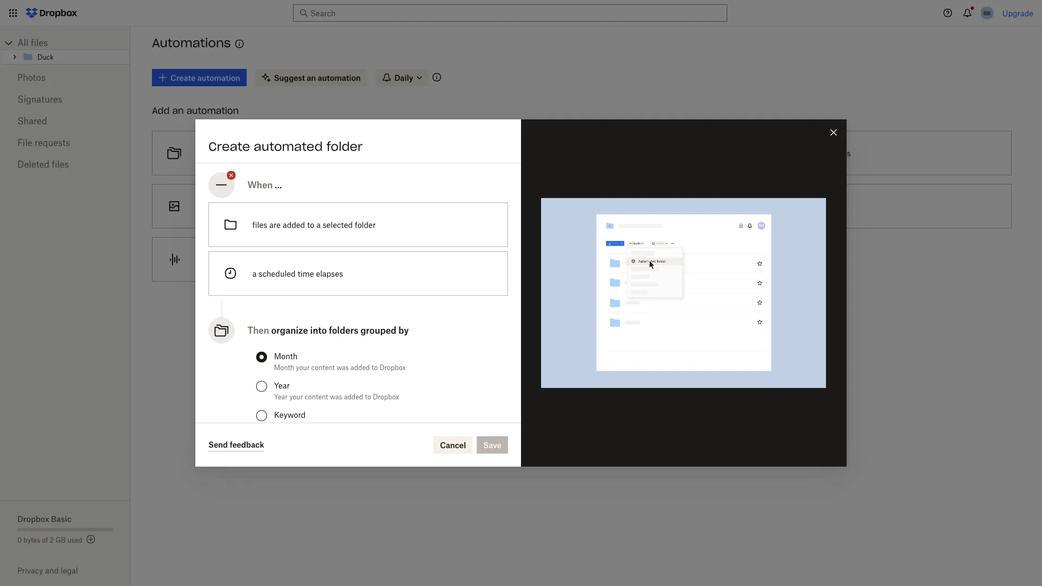 Task type: describe. For each thing, give the bounding box(es) containing it.
add an automation
[[152, 105, 239, 116]]

choose a file format to convert videos to button
[[437, 180, 727, 233]]

unzip
[[775, 202, 796, 211]]

files right "unzip"
[[798, 202, 813, 211]]

2 vertical spatial dropbox
[[17, 514, 49, 524]]

bytes
[[24, 536, 40, 544]]

create automated folder dialog
[[195, 119, 847, 467]]

choose for choose an image format to convert files to
[[196, 202, 223, 211]]

deleted files
[[17, 159, 69, 170]]

choose an image format to convert files to button
[[148, 180, 437, 233]]

added for month
[[351, 363, 370, 372]]

to inside month month your content was added to dropbox
[[372, 363, 378, 372]]

dropbox basic
[[17, 514, 71, 524]]

files inside create automated folder dialog
[[252, 220, 267, 229]]

1 vertical spatial folder
[[355, 220, 376, 229]]

to inside year year your content was added to dropbox
[[365, 393, 371, 401]]

add an automation main content
[[148, 61, 1042, 586]]

videos
[[598, 202, 621, 211]]

choose a file format to convert videos to
[[485, 202, 630, 211]]

set
[[485, 148, 498, 158]]

keywords
[[330, 422, 359, 430]]

to up the selected
[[342, 202, 349, 211]]

send feedback
[[208, 440, 264, 449]]

choose a category to sort files by button
[[148, 126, 437, 180]]

choose for choose a file format to convert audio files to
[[196, 255, 223, 264]]

files inside button
[[325, 202, 340, 211]]

and
[[45, 566, 59, 575]]

0 vertical spatial added
[[283, 220, 305, 229]]

1 year from the top
[[274, 381, 290, 390]]

file
[[17, 137, 32, 148]]

legal
[[61, 566, 78, 575]]

dropbox logo - go to the homepage image
[[22, 4, 81, 22]]

scheduled
[[259, 269, 296, 278]]

privacy
[[17, 566, 43, 575]]

all
[[17, 37, 28, 48]]

signatures
[[17, 94, 62, 105]]

choose a category to sort files by
[[196, 148, 315, 158]]

set a rule that renames files button
[[437, 126, 727, 180]]

1 month from the top
[[274, 352, 298, 361]]

content for year
[[305, 393, 328, 401]]

set a rule that renames files
[[485, 148, 586, 158]]

choose a file format to convert audio files to
[[196, 255, 355, 264]]

by inside "keyword group by specific keywords"
[[295, 422, 303, 430]]

create automated folder
[[208, 139, 363, 154]]

a for choose a category to sort files by
[[225, 148, 229, 158]]

deleted files link
[[17, 154, 113, 175]]

month month your content was added to dropbox
[[274, 352, 406, 372]]

all files
[[17, 37, 48, 48]]

convert for videos
[[569, 202, 596, 211]]

year year your content was added to dropbox
[[274, 381, 399, 401]]

choose for choose a category to sort files by
[[196, 148, 223, 158]]

to up "scheduled"
[[271, 255, 278, 264]]

basic
[[51, 514, 71, 524]]

gb
[[56, 536, 66, 544]]

automated
[[254, 139, 323, 154]]

an for choose
[[225, 202, 234, 211]]

unzip files
[[775, 202, 813, 211]]

Year radio
[[256, 381, 267, 392]]

rule
[[506, 148, 520, 158]]

convert files to pdfs
[[775, 148, 851, 158]]

choose for choose a file format to convert videos to
[[485, 202, 513, 211]]

global header element
[[0, 0, 1042, 27]]

files right the renames
[[572, 148, 586, 158]]

file for choose a file format to convert audio files to
[[231, 255, 243, 264]]

audio
[[309, 255, 329, 264]]

dropbox for year
[[373, 393, 399, 401]]

format for videos
[[534, 202, 558, 211]]

added for year
[[344, 393, 363, 401]]

content for month
[[311, 363, 335, 372]]

to right videos
[[623, 202, 630, 211]]

group
[[274, 422, 294, 430]]

shared link
[[17, 110, 113, 132]]

to left videos
[[560, 202, 567, 211]]

automations
[[152, 35, 231, 51]]

a for set a rule that renames files
[[500, 148, 504, 158]]

feedback
[[230, 440, 264, 449]]

convert files to pdfs button
[[727, 126, 1016, 180]]

to right audio
[[348, 255, 355, 264]]

elapses
[[316, 269, 343, 278]]

files inside "link"
[[52, 159, 69, 170]]

a for choose a file format to convert audio files to
[[225, 255, 229, 264]]

create
[[208, 139, 250, 154]]



Task type: vqa. For each thing, say whether or not it's contained in the screenshot.
Unzip
yes



Task type: locate. For each thing, give the bounding box(es) containing it.
a scheduled time elapses
[[252, 269, 343, 278]]

by right grouped
[[399, 325, 409, 336]]

signatures link
[[17, 88, 113, 110]]

convert inside button
[[296, 202, 323, 211]]

to inside convert files to pdfs button
[[823, 148, 830, 158]]

month right month option
[[274, 352, 298, 361]]

files are added to a selected folder
[[252, 220, 376, 229]]

to down month month your content was added to dropbox at the left bottom
[[365, 393, 371, 401]]

send
[[208, 440, 228, 449]]

0 vertical spatial folder
[[326, 139, 363, 154]]

2 month from the top
[[274, 363, 294, 372]]

into
[[310, 325, 327, 336]]

category
[[231, 148, 263, 158]]

that
[[522, 148, 536, 158]]

by
[[307, 148, 315, 158], [399, 325, 409, 336], [295, 422, 303, 430]]

an inside button
[[225, 202, 234, 211]]

month down organize at the left
[[274, 363, 294, 372]]

folders
[[329, 325, 358, 336]]

1 horizontal spatial by
[[307, 148, 315, 158]]

files
[[31, 37, 48, 48], [290, 148, 305, 158], [572, 148, 586, 158], [806, 148, 821, 158], [52, 159, 69, 170], [325, 202, 340, 211], [798, 202, 813, 211], [252, 220, 267, 229], [331, 255, 346, 264]]

all files tree
[[2, 36, 130, 65]]

specific
[[305, 422, 328, 430]]

upgrade link
[[1002, 8, 1034, 18]]

get more space image
[[84, 533, 98, 546]]

0 vertical spatial month
[[274, 352, 298, 361]]

year
[[274, 381, 290, 390], [274, 393, 288, 401]]

when
[[248, 180, 273, 190]]

pdfs
[[832, 148, 851, 158]]

0 horizontal spatial an
[[172, 105, 184, 116]]

Month radio
[[256, 352, 267, 363]]

content inside year year your content was added to dropbox
[[305, 393, 328, 401]]

added inside year year your content was added to dropbox
[[344, 393, 363, 401]]

files up the selected
[[325, 202, 340, 211]]

format inside button
[[245, 255, 269, 264]]

added up year year your content was added to dropbox
[[351, 363, 370, 372]]

1 vertical spatial your
[[289, 393, 303, 401]]

are
[[269, 220, 281, 229]]

0 horizontal spatial by
[[295, 422, 303, 430]]

to inside choose a category to sort files by button
[[265, 148, 272, 158]]

privacy and legal
[[17, 566, 78, 575]]

by right sort
[[307, 148, 315, 158]]

files right the all
[[31, 37, 48, 48]]

convert for audio
[[280, 255, 307, 264]]

1 horizontal spatial file
[[521, 202, 532, 211]]

0 vertical spatial your
[[296, 363, 310, 372]]

0
[[17, 536, 22, 544]]

an right add
[[172, 105, 184, 116]]

dropbox for month
[[380, 363, 406, 372]]

sort
[[274, 148, 288, 158]]

0 horizontal spatial file
[[231, 255, 243, 264]]

your down organize at the left
[[296, 363, 310, 372]]

format down the renames
[[534, 202, 558, 211]]

your for year
[[289, 393, 303, 401]]

files inside tree
[[31, 37, 48, 48]]

organize
[[271, 325, 308, 336]]

year right the year radio
[[274, 381, 290, 390]]

...
[[275, 180, 282, 190]]

files right convert
[[806, 148, 821, 158]]

2 year from the top
[[274, 393, 288, 401]]

was inside month month your content was added to dropbox
[[337, 363, 349, 372]]

your for month
[[296, 363, 310, 372]]

image
[[236, 202, 258, 211]]

a
[[225, 148, 229, 158], [500, 148, 504, 158], [515, 202, 519, 211], [316, 220, 321, 229], [225, 255, 229, 264], [252, 269, 257, 278]]

an for add
[[172, 105, 184, 116]]

files right sort
[[290, 148, 305, 158]]

requests
[[35, 137, 70, 148]]

file
[[521, 202, 532, 211], [231, 255, 243, 264]]

an
[[172, 105, 184, 116], [225, 202, 234, 211]]

content inside month month your content was added to dropbox
[[311, 363, 335, 372]]

added up the keywords
[[344, 393, 363, 401]]

2
[[50, 536, 54, 544]]

files down file requests link
[[52, 159, 69, 170]]

files left are
[[252, 220, 267, 229]]

convert for files
[[296, 202, 323, 211]]

a inside "button"
[[515, 202, 519, 211]]

deleted
[[17, 159, 49, 170]]

choose inside "button"
[[485, 202, 513, 211]]

added inside month month your content was added to dropbox
[[351, 363, 370, 372]]

of
[[42, 536, 48, 544]]

format inside "button"
[[534, 202, 558, 211]]

was for year
[[330, 393, 342, 401]]

format up are
[[260, 202, 284, 211]]

choose
[[196, 148, 223, 158], [196, 202, 223, 211], [485, 202, 513, 211], [196, 255, 223, 264]]

1 vertical spatial an
[[225, 202, 234, 211]]

dropbox
[[380, 363, 406, 372], [373, 393, 399, 401], [17, 514, 49, 524]]

convert inside "button"
[[569, 202, 596, 211]]

organize into folders grouped by
[[271, 325, 409, 336]]

renames
[[538, 148, 569, 158]]

upgrade
[[1002, 8, 1034, 18]]

file inside button
[[231, 255, 243, 264]]

format up "scheduled"
[[245, 255, 269, 264]]

choose an image format to convert files to
[[196, 202, 349, 211]]

photos link
[[17, 67, 113, 88]]

unzip files button
[[727, 180, 1016, 233]]

dropbox inside year year your content was added to dropbox
[[373, 393, 399, 401]]

file down image
[[231, 255, 243, 264]]

2 horizontal spatial by
[[399, 325, 409, 336]]

to down grouped
[[372, 363, 378, 372]]

format for audio
[[245, 255, 269, 264]]

by inside button
[[307, 148, 315, 158]]

time
[[298, 269, 314, 278]]

then
[[248, 325, 269, 336]]

dropbox inside month month your content was added to dropbox
[[380, 363, 406, 372]]

content up year year your content was added to dropbox
[[311, 363, 335, 372]]

0 bytes of 2 gb used
[[17, 536, 82, 544]]

convert inside button
[[280, 255, 307, 264]]

0 vertical spatial an
[[172, 105, 184, 116]]

1 vertical spatial by
[[399, 325, 409, 336]]

by down keyword
[[295, 422, 303, 430]]

2 vertical spatial added
[[344, 393, 363, 401]]

privacy and legal link
[[17, 566, 130, 575]]

cancel button
[[434, 436, 473, 454]]

1 vertical spatial content
[[305, 393, 328, 401]]

content up "keyword group by specific keywords"
[[305, 393, 328, 401]]

to up files are added to a selected folder
[[286, 202, 294, 211]]

0 vertical spatial dropbox
[[380, 363, 406, 372]]

your
[[296, 363, 310, 372], [289, 393, 303, 401]]

choose a file format to convert audio files to button
[[148, 233, 437, 286]]

was for month
[[337, 363, 349, 372]]

added
[[283, 220, 305, 229], [351, 363, 370, 372], [344, 393, 363, 401]]

1 horizontal spatial an
[[225, 202, 234, 211]]

1 vertical spatial dropbox
[[373, 393, 399, 401]]

format
[[260, 202, 284, 211], [534, 202, 558, 211], [245, 255, 269, 264]]

used
[[67, 536, 82, 544]]

1 vertical spatial was
[[330, 393, 342, 401]]

was inside year year your content was added to dropbox
[[330, 393, 342, 401]]

0 vertical spatial year
[[274, 381, 290, 390]]

keyword group by specific keywords
[[274, 410, 359, 430]]

0 vertical spatial was
[[337, 363, 349, 372]]

choose inside button
[[196, 202, 223, 211]]

was
[[337, 363, 349, 372], [330, 393, 342, 401]]

convert up a scheduled time elapses
[[280, 255, 307, 264]]

file down that
[[521, 202, 532, 211]]

content
[[311, 363, 335, 372], [305, 393, 328, 401]]

send feedback button
[[208, 439, 264, 452]]

convert left videos
[[569, 202, 596, 211]]

1 vertical spatial file
[[231, 255, 243, 264]]

file for choose a file format to convert videos to
[[521, 202, 532, 211]]

files up elapses
[[331, 255, 346, 264]]

1 vertical spatial month
[[274, 363, 294, 372]]

format inside button
[[260, 202, 284, 211]]

shared
[[17, 116, 47, 126]]

convert
[[296, 202, 323, 211], [569, 202, 596, 211], [280, 255, 307, 264]]

file requests link
[[17, 132, 113, 154]]

0 vertical spatial by
[[307, 148, 315, 158]]

to left sort
[[265, 148, 272, 158]]

convert
[[775, 148, 804, 158]]

convert up files are added to a selected folder
[[296, 202, 323, 211]]

to left the selected
[[307, 220, 314, 229]]

cancel
[[440, 441, 466, 450]]

file requests
[[17, 137, 70, 148]]

to left pdfs
[[823, 148, 830, 158]]

2 vertical spatial by
[[295, 422, 303, 430]]

was up "keyword group by specific keywords"
[[330, 393, 342, 401]]

1 vertical spatial year
[[274, 393, 288, 401]]

added right are
[[283, 220, 305, 229]]

format for files
[[260, 202, 284, 211]]

your up keyword
[[289, 393, 303, 401]]

selected
[[323, 220, 353, 229]]

0 vertical spatial content
[[311, 363, 335, 372]]

add
[[152, 105, 170, 116]]

all files link
[[17, 36, 130, 49]]

was up year year your content was added to dropbox
[[337, 363, 349, 372]]

your inside month month your content was added to dropbox
[[296, 363, 310, 372]]

an left image
[[225, 202, 234, 211]]

Keyword radio
[[256, 410, 267, 421]]

a for choose a file format to convert videos to
[[515, 202, 519, 211]]

file inside "button"
[[521, 202, 532, 211]]

month
[[274, 352, 298, 361], [274, 363, 294, 372]]

your inside year year your content was added to dropbox
[[289, 393, 303, 401]]

grouped
[[361, 325, 396, 336]]

1 vertical spatial added
[[351, 363, 370, 372]]

keyword
[[274, 410, 306, 419]]

0 vertical spatial file
[[521, 202, 532, 211]]

year up keyword
[[274, 393, 288, 401]]

click to watch a demo video image
[[233, 37, 246, 50]]

automation
[[187, 105, 239, 116]]

photos
[[17, 72, 46, 83]]



